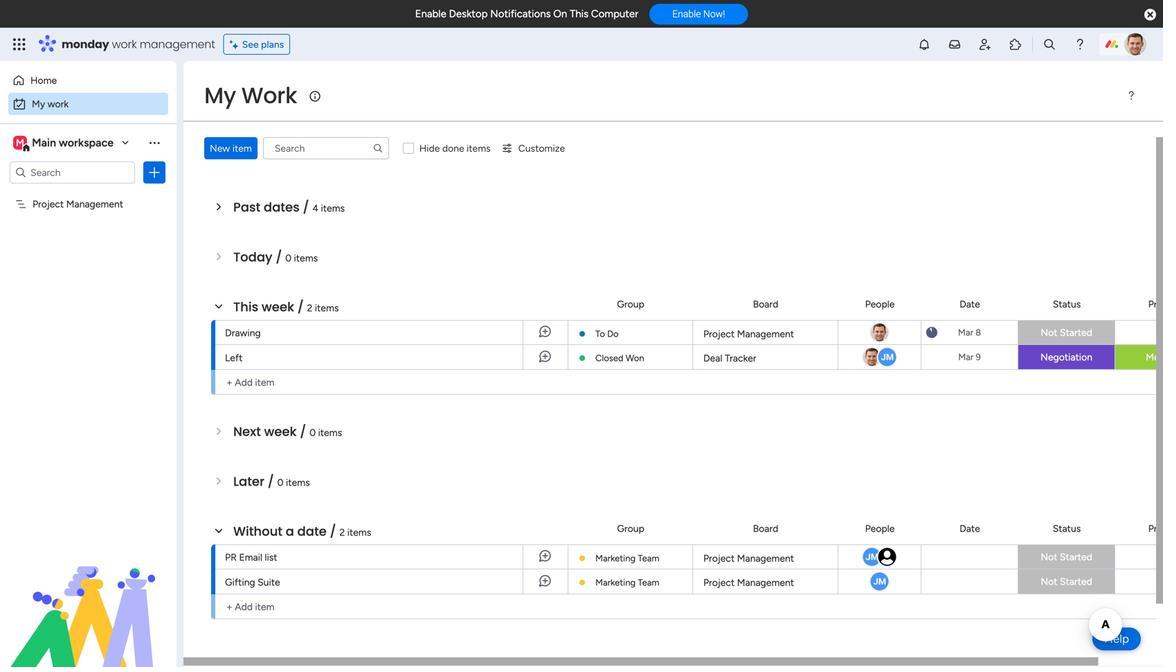 Task type: vqa. For each thing, say whether or not it's contained in the screenshot.
the bottom item
yes



Task type: locate. For each thing, give the bounding box(es) containing it.
date
[[960, 298, 981, 310], [960, 523, 981, 534]]

today / 0 items
[[233, 248, 318, 266]]

lottie animation element
[[0, 527, 177, 667]]

project for third the 'project management' link
[[704, 577, 735, 588]]

marketing team
[[596, 553, 660, 564], [596, 577, 660, 588]]

Search in workspace field
[[29, 165, 116, 180]]

1 vertical spatial group
[[617, 523, 645, 534]]

2 vertical spatial terry turtle image
[[862, 347, 883, 367]]

work down home
[[48, 98, 69, 110]]

tracker
[[725, 352, 757, 364]]

0 up later / 0 items
[[310, 427, 316, 438]]

1 prio from the top
[[1149, 298, 1164, 310]]

deal tracker link
[[702, 345, 830, 369]]

monday work management
[[62, 36, 215, 52]]

this right the on
[[570, 8, 589, 20]]

mar for mar 9
[[959, 352, 974, 363]]

1 vertical spatial board
[[753, 523, 779, 534]]

enable left now!
[[673, 8, 701, 20]]

items
[[467, 142, 491, 154], [321, 202, 345, 214], [294, 252, 318, 264], [315, 302, 339, 314], [318, 427, 342, 438], [286, 477, 310, 488], [347, 526, 371, 538]]

project management for drawing's the 'project management' link
[[704, 328, 795, 340]]

0 horizontal spatial 2
[[307, 302, 313, 314]]

0 vertical spatial add
[[235, 376, 253, 388]]

jeremy miller image
[[877, 347, 898, 367], [870, 571, 890, 592]]

0 vertical spatial work
[[112, 36, 137, 52]]

enable inside button
[[673, 8, 701, 20]]

list
[[265, 551, 277, 563]]

2 vertical spatial not
[[1041, 576, 1058, 587]]

left
[[225, 352, 243, 364]]

1 date from the top
[[960, 298, 981, 310]]

1 horizontal spatial work
[[112, 36, 137, 52]]

mar left 9
[[959, 352, 974, 363]]

2 date from the top
[[960, 523, 981, 534]]

my down home
[[32, 98, 45, 110]]

1 vertical spatial date
[[960, 523, 981, 534]]

1 vertical spatial marketing team
[[596, 577, 660, 588]]

2 vertical spatial started
[[1060, 576, 1093, 587]]

management inside list box
[[66, 198, 123, 210]]

mar
[[959, 327, 974, 338], [959, 352, 974, 363]]

people for /
[[866, 523, 895, 534]]

1 vertical spatial + add item
[[227, 601, 275, 613]]

1 team from the top
[[638, 553, 660, 564]]

0 vertical spatial not
[[1041, 327, 1058, 338]]

1 vertical spatial add
[[235, 601, 253, 613]]

marketing
[[596, 553, 636, 564], [596, 577, 636, 588]]

1 project management link from the top
[[702, 321, 830, 344]]

0 vertical spatial 0
[[285, 252, 292, 264]]

select product image
[[12, 37, 26, 51]]

status
[[1053, 298, 1081, 310], [1053, 523, 1081, 534]]

terry turtle image
[[1125, 33, 1147, 55], [870, 322, 890, 343], [862, 347, 883, 367]]

+ add item
[[227, 376, 275, 388], [227, 601, 275, 613]]

0 horizontal spatial work
[[48, 98, 69, 110]]

0 vertical spatial status
[[1053, 298, 1081, 310]]

+ add item down left
[[227, 376, 275, 388]]

1 status from the top
[[1053, 298, 1081, 310]]

without
[[233, 523, 283, 540]]

week for next
[[264, 423, 297, 441]]

week
[[262, 298, 294, 316], [264, 423, 297, 441]]

menu image
[[1126, 90, 1137, 101]]

2 project management link from the top
[[702, 545, 830, 569]]

add down left
[[235, 376, 253, 388]]

1 horizontal spatial my
[[204, 80, 236, 111]]

team
[[638, 553, 660, 564], [638, 577, 660, 588]]

work right monday
[[112, 36, 137, 52]]

add down gifting
[[235, 601, 253, 613]]

1 vertical spatial this
[[233, 298, 259, 316]]

item
[[233, 142, 252, 154], [255, 376, 275, 388], [255, 601, 275, 613]]

items inside today / 0 items
[[294, 252, 318, 264]]

work
[[112, 36, 137, 52], [48, 98, 69, 110]]

main workspace
[[32, 136, 114, 149]]

monday marketplace image
[[1009, 37, 1023, 51]]

0 inside today / 0 items
[[285, 252, 292, 264]]

0 vertical spatial + add item
[[227, 376, 275, 388]]

0 right today
[[285, 252, 292, 264]]

2 people from the top
[[866, 523, 895, 534]]

1 vertical spatial status
[[1053, 523, 1081, 534]]

2 enable from the left
[[673, 8, 701, 20]]

+ down gifting
[[227, 601, 233, 613]]

not started
[[1041, 327, 1093, 338], [1041, 551, 1093, 563], [1041, 576, 1093, 587]]

invite members image
[[979, 37, 993, 51]]

prio for 2
[[1149, 298, 1164, 310]]

1 vertical spatial mar
[[959, 352, 974, 363]]

items inside next week / 0 items
[[318, 427, 342, 438]]

3 not started from the top
[[1041, 576, 1093, 587]]

gifting
[[225, 576, 255, 588]]

2 right date
[[340, 526, 345, 538]]

date
[[298, 523, 327, 540]]

project management link for drawing
[[702, 321, 830, 344]]

1 vertical spatial work
[[48, 98, 69, 110]]

1 enable from the left
[[415, 8, 447, 20]]

won
[[626, 353, 645, 364]]

0 vertical spatial week
[[262, 298, 294, 316]]

enable
[[415, 8, 447, 20], [673, 8, 701, 20]]

my left "work"
[[204, 80, 236, 111]]

1 board from the top
[[753, 298, 779, 310]]

help
[[1105, 632, 1130, 646]]

see
[[242, 38, 259, 50]]

0 horizontal spatial this
[[233, 298, 259, 316]]

0 horizontal spatial my
[[32, 98, 45, 110]]

mar left '8'
[[959, 327, 974, 338]]

board for 2
[[753, 298, 779, 310]]

0 inside later / 0 items
[[277, 477, 284, 488]]

hide done items
[[420, 142, 491, 154]]

group
[[617, 298, 645, 310], [617, 523, 645, 534]]

2 started from the top
[[1060, 551, 1093, 563]]

None search field
[[263, 137, 389, 159]]

not started for drawing
[[1041, 327, 1093, 338]]

work inside option
[[48, 98, 69, 110]]

1 not from the top
[[1041, 327, 1058, 338]]

0
[[285, 252, 292, 264], [310, 427, 316, 438], [277, 477, 284, 488]]

1 vertical spatial team
[[638, 577, 660, 588]]

workspace selection element
[[13, 134, 116, 152]]

2 marketing team from the top
[[596, 577, 660, 588]]

computer
[[591, 8, 639, 20]]

people for 2
[[866, 298, 895, 310]]

/ left 4
[[303, 198, 309, 216]]

0 horizontal spatial enable
[[415, 8, 447, 20]]

enable now!
[[673, 8, 725, 20]]

0 vertical spatial board
[[753, 298, 779, 310]]

m
[[16, 137, 24, 149]]

mar for mar 8
[[959, 327, 974, 338]]

board
[[753, 298, 779, 310], [753, 523, 779, 534]]

1 vertical spatial 2
[[340, 526, 345, 538]]

/ right next
[[300, 423, 306, 441]]

2 group from the top
[[617, 523, 645, 534]]

1 marketing team from the top
[[596, 553, 660, 564]]

0 vertical spatial marketing
[[596, 553, 636, 564]]

2
[[307, 302, 313, 314], [340, 526, 345, 538]]

add
[[235, 376, 253, 388], [235, 601, 253, 613]]

2 horizontal spatial 0
[[310, 427, 316, 438]]

1 vertical spatial week
[[264, 423, 297, 441]]

on
[[554, 8, 567, 20]]

0 vertical spatial this
[[570, 8, 589, 20]]

1 vertical spatial 0
[[310, 427, 316, 438]]

0 vertical spatial started
[[1060, 327, 1093, 338]]

item right new
[[233, 142, 252, 154]]

0 vertical spatial project management link
[[702, 321, 830, 344]]

not for drawing
[[1041, 327, 1058, 338]]

items inside without a date / 2 items
[[347, 526, 371, 538]]

work
[[242, 80, 297, 111]]

/ right the later
[[268, 473, 274, 490]]

2 vertical spatial 0
[[277, 477, 284, 488]]

project for pr email list the 'project management' link
[[704, 552, 735, 564]]

1 started from the top
[[1060, 327, 1093, 338]]

1 horizontal spatial enable
[[673, 8, 701, 20]]

jeremy miller image
[[862, 547, 883, 567]]

new
[[210, 142, 230, 154]]

2 board from the top
[[753, 523, 779, 534]]

status for 2
[[1053, 298, 1081, 310]]

0 vertical spatial jeremy miller image
[[877, 347, 898, 367]]

0 vertical spatial 2
[[307, 302, 313, 314]]

enable left desktop
[[415, 8, 447, 20]]

2 status from the top
[[1053, 523, 1081, 534]]

workspace options image
[[148, 136, 161, 149]]

1 vertical spatial marketing
[[596, 577, 636, 588]]

2 + from the top
[[227, 601, 233, 613]]

started
[[1060, 327, 1093, 338], [1060, 551, 1093, 563], [1060, 576, 1093, 587]]

1 vertical spatial not started
[[1041, 551, 1093, 563]]

1 vertical spatial not
[[1041, 551, 1058, 563]]

0 vertical spatial item
[[233, 142, 252, 154]]

2 not started from the top
[[1041, 551, 1093, 563]]

0 vertical spatial mar
[[959, 327, 974, 338]]

1 vertical spatial people
[[866, 523, 895, 534]]

item up next
[[255, 376, 275, 388]]

week down today / 0 items
[[262, 298, 294, 316]]

pr email list
[[225, 551, 277, 563]]

project management
[[33, 198, 123, 210], [704, 328, 795, 340], [704, 552, 795, 564], [704, 577, 795, 588]]

rubyanndersson@gmail.com image
[[877, 547, 898, 567]]

new item button
[[204, 137, 258, 159]]

0 for today /
[[285, 252, 292, 264]]

my inside option
[[32, 98, 45, 110]]

0 vertical spatial terry turtle image
[[1125, 33, 1147, 55]]

items inside 'this week / 2 items'
[[315, 302, 339, 314]]

today
[[233, 248, 273, 266]]

1 people from the top
[[866, 298, 895, 310]]

prio
[[1149, 298, 1164, 310], [1149, 523, 1164, 534]]

new item
[[210, 142, 252, 154]]

past dates / 4 items
[[233, 198, 345, 216]]

not
[[1041, 327, 1058, 338], [1041, 551, 1058, 563], [1041, 576, 1058, 587]]

1 group from the top
[[617, 298, 645, 310]]

my
[[204, 80, 236, 111], [32, 98, 45, 110]]

0 vertical spatial marketing team
[[596, 553, 660, 564]]

item down "suite"
[[255, 601, 275, 613]]

notifications image
[[918, 37, 932, 51]]

+ add item down gifting suite
[[227, 601, 275, 613]]

this up drawing
[[233, 298, 259, 316]]

/ down today / 0 items
[[298, 298, 304, 316]]

hide
[[420, 142, 440, 154]]

1 vertical spatial prio
[[1149, 523, 1164, 534]]

2 down today / 0 items
[[307, 302, 313, 314]]

0 vertical spatial team
[[638, 553, 660, 564]]

1 horizontal spatial this
[[570, 8, 589, 20]]

this
[[570, 8, 589, 20], [233, 298, 259, 316]]

1 vertical spatial +
[[227, 601, 233, 613]]

0 horizontal spatial 0
[[277, 477, 284, 488]]

0 vertical spatial group
[[617, 298, 645, 310]]

2 vertical spatial not started
[[1041, 576, 1093, 587]]

0 for later /
[[277, 477, 284, 488]]

1 not started from the top
[[1041, 327, 1093, 338]]

1 horizontal spatial 0
[[285, 252, 292, 264]]

2 inside without a date / 2 items
[[340, 526, 345, 538]]

2 not from the top
[[1041, 551, 1058, 563]]

1 vertical spatial project management link
[[702, 545, 830, 569]]

week right next
[[264, 423, 297, 441]]

0 vertical spatial prio
[[1149, 298, 1164, 310]]

0 vertical spatial +
[[227, 376, 233, 388]]

deal
[[704, 352, 723, 364]]

0 vertical spatial date
[[960, 298, 981, 310]]

+
[[227, 376, 233, 388], [227, 601, 233, 613]]

project management link
[[702, 321, 830, 344], [702, 545, 830, 569], [702, 569, 830, 594]]

management
[[66, 198, 123, 210], [737, 328, 795, 340], [737, 552, 795, 564], [737, 577, 795, 588]]

enable now! button
[[650, 4, 748, 24]]

without a date / 2 items
[[233, 523, 371, 540]]

customize
[[519, 142, 565, 154]]

desktop
[[449, 8, 488, 20]]

2 vertical spatial project management link
[[702, 569, 830, 594]]

date for /
[[960, 523, 981, 534]]

0 vertical spatial people
[[866, 298, 895, 310]]

2 prio from the top
[[1149, 523, 1164, 534]]

project
[[33, 198, 64, 210], [704, 328, 735, 340], [704, 552, 735, 564], [704, 577, 735, 588]]

1 vertical spatial started
[[1060, 551, 1093, 563]]

/
[[303, 198, 309, 216], [276, 248, 282, 266], [298, 298, 304, 316], [300, 423, 306, 441], [268, 473, 274, 490], [330, 523, 336, 540]]

lottie animation image
[[0, 527, 177, 667]]

1 horizontal spatial 2
[[340, 526, 345, 538]]

Filter dashboard by text search field
[[263, 137, 389, 159]]

0 right the later
[[277, 477, 284, 488]]

/ right today
[[276, 248, 282, 266]]

0 vertical spatial not started
[[1041, 327, 1093, 338]]

notifications
[[491, 8, 551, 20]]

+ down left
[[227, 376, 233, 388]]

option
[[0, 192, 177, 194]]

my work option
[[8, 93, 168, 115]]



Task type: describe. For each thing, give the bounding box(es) containing it.
mar 9
[[959, 352, 981, 363]]

customize button
[[496, 137, 571, 159]]

options image
[[148, 166, 161, 179]]

mar 8
[[959, 327, 982, 338]]

board for /
[[753, 523, 779, 534]]

2 vertical spatial item
[[255, 601, 275, 613]]

closed
[[596, 353, 624, 364]]

home
[[30, 74, 57, 86]]

my work
[[204, 80, 297, 111]]

enable for enable now!
[[673, 8, 701, 20]]

status for /
[[1053, 523, 1081, 534]]

project for drawing's the 'project management' link
[[704, 328, 735, 340]]

2 + add item from the top
[[227, 601, 275, 613]]

this week / 2 items
[[233, 298, 339, 316]]

1 marketing from the top
[[596, 553, 636, 564]]

my work link
[[8, 93, 168, 115]]

2 marketing from the top
[[596, 577, 636, 588]]

see plans button
[[224, 34, 290, 55]]

monday
[[62, 36, 109, 52]]

later / 0 items
[[233, 473, 310, 490]]

4
[[313, 202, 319, 214]]

help image
[[1074, 37, 1087, 51]]

1 vertical spatial terry turtle image
[[870, 322, 890, 343]]

main
[[32, 136, 56, 149]]

do
[[608, 328, 619, 339]]

home option
[[8, 69, 168, 91]]

project management for pr email list the 'project management' link
[[704, 552, 795, 564]]

items inside later / 0 items
[[286, 477, 310, 488]]

done
[[442, 142, 465, 154]]

2 inside 'this week / 2 items'
[[307, 302, 313, 314]]

9
[[976, 352, 981, 363]]

week for this
[[262, 298, 294, 316]]

med
[[1146, 351, 1164, 363]]

my for my work
[[32, 98, 45, 110]]

to
[[596, 328, 605, 339]]

prio for /
[[1149, 523, 1164, 534]]

1 + add item from the top
[[227, 376, 275, 388]]

my for my work
[[204, 80, 236, 111]]

project management for third the 'project management' link
[[704, 577, 795, 588]]

search everything image
[[1043, 37, 1057, 51]]

gifting suite
[[225, 576, 280, 588]]

2 team from the top
[[638, 577, 660, 588]]

search image
[[372, 143, 384, 154]]

8
[[976, 327, 982, 338]]

pr
[[225, 551, 237, 563]]

workspace image
[[13, 135, 27, 150]]

item inside button
[[233, 142, 252, 154]]

date for 2
[[960, 298, 981, 310]]

not started for pr email list
[[1041, 551, 1093, 563]]

see plans
[[242, 38, 284, 50]]

home link
[[8, 69, 168, 91]]

enable for enable desktop notifications on this computer
[[415, 8, 447, 20]]

management
[[140, 36, 215, 52]]

to do
[[596, 328, 619, 339]]

negotiation
[[1041, 351, 1093, 363]]

update feed image
[[948, 37, 962, 51]]

drawing
[[225, 327, 261, 339]]

group for 2
[[617, 298, 645, 310]]

workspace
[[59, 136, 114, 149]]

1 vertical spatial item
[[255, 376, 275, 388]]

1 + from the top
[[227, 376, 233, 388]]

email
[[239, 551, 263, 563]]

project inside list box
[[33, 198, 64, 210]]

plans
[[261, 38, 284, 50]]

started for drawing
[[1060, 327, 1093, 338]]

items inside past dates / 4 items
[[321, 202, 345, 214]]

later
[[233, 473, 265, 490]]

suite
[[258, 576, 280, 588]]

project management list box
[[0, 189, 177, 403]]

2 add from the top
[[235, 601, 253, 613]]

dates
[[264, 198, 300, 216]]

project management inside list box
[[33, 198, 123, 210]]

3 not from the top
[[1041, 576, 1058, 587]]

enable desktop notifications on this computer
[[415, 8, 639, 20]]

1 vertical spatial jeremy miller image
[[870, 571, 890, 592]]

help button
[[1093, 628, 1142, 650]]

3 project management link from the top
[[702, 569, 830, 594]]

group for /
[[617, 523, 645, 534]]

project management link for pr email list
[[702, 545, 830, 569]]

a
[[286, 523, 294, 540]]

3 started from the top
[[1060, 576, 1093, 587]]

deal tracker
[[704, 352, 757, 364]]

work for my
[[48, 98, 69, 110]]

next week / 0 items
[[233, 423, 342, 441]]

work for monday
[[112, 36, 137, 52]]

dapulse close image
[[1145, 8, 1157, 22]]

started for pr email list
[[1060, 551, 1093, 563]]

past
[[233, 198, 261, 216]]

1 add from the top
[[235, 376, 253, 388]]

not for pr email list
[[1041, 551, 1058, 563]]

/ right date
[[330, 523, 336, 540]]

closed won
[[596, 353, 645, 364]]

now!
[[704, 8, 725, 20]]

next
[[233, 423, 261, 441]]

0 inside next week / 0 items
[[310, 427, 316, 438]]

my work
[[32, 98, 69, 110]]



